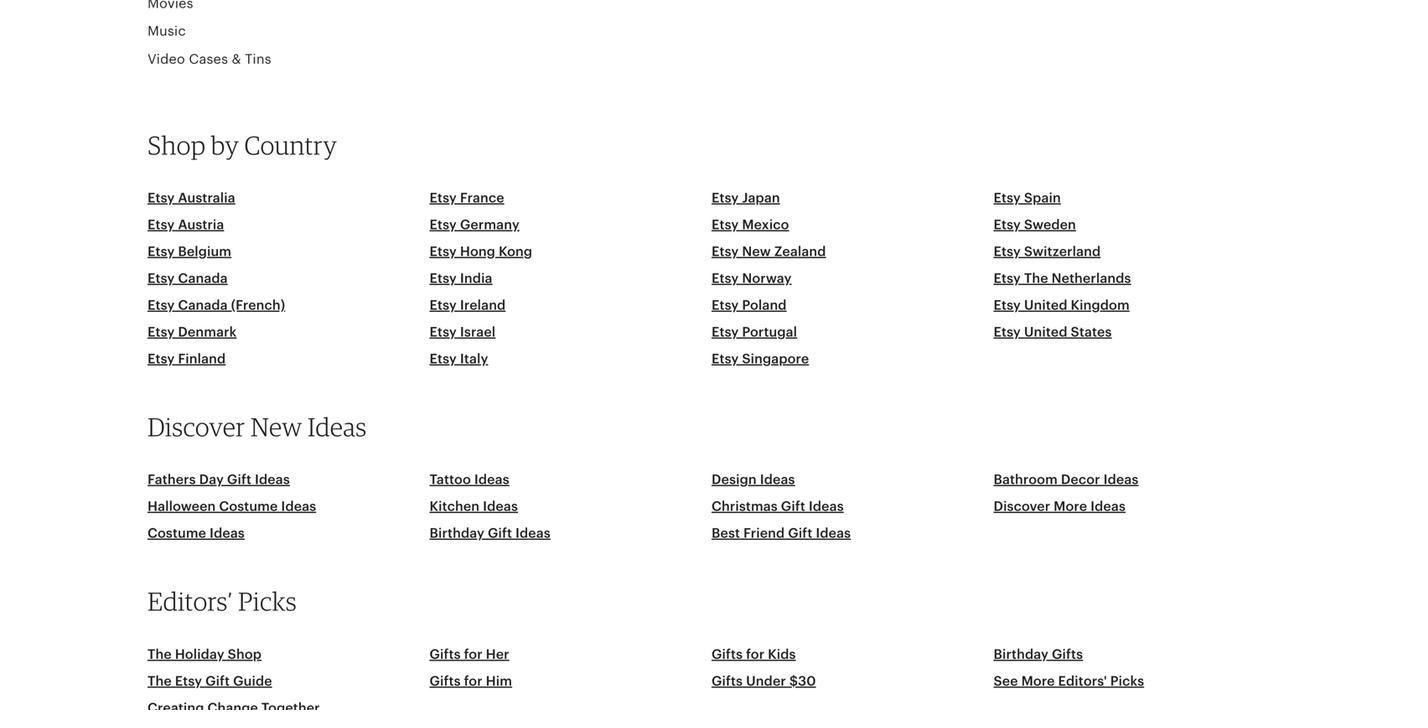 Task type: describe. For each thing, give the bounding box(es) containing it.
etsy denmark link
[[148, 325, 237, 340]]

tattoo ideas link
[[430, 472, 510, 487]]

music
[[148, 24, 186, 39]]

etsy for etsy norway
[[712, 271, 739, 286]]

etsy india
[[430, 271, 493, 286]]

0 vertical spatial costume
[[219, 499, 278, 514]]

design
[[712, 472, 757, 487]]

discover new ideas
[[148, 411, 367, 442]]

etsy for etsy denmark
[[148, 325, 175, 340]]

halloween costume ideas
[[148, 499, 316, 514]]

india
[[460, 271, 493, 286]]

kitchen ideas
[[430, 499, 518, 514]]

music link
[[148, 24, 186, 39]]

japan
[[742, 190, 780, 206]]

editors'
[[148, 586, 233, 617]]

etsy for etsy france
[[430, 190, 457, 206]]

etsy denmark
[[148, 325, 237, 340]]

discover for discover more ideas
[[994, 499, 1051, 514]]

kitchen ideas link
[[430, 499, 518, 514]]

etsy italy link
[[430, 351, 488, 367]]

etsy austria
[[148, 217, 224, 232]]

the for the etsy gift guide
[[148, 674, 172, 689]]

new for ideas
[[251, 411, 302, 442]]

etsy the netherlands link
[[994, 271, 1132, 286]]

more for editors' picks
[[1022, 674, 1055, 689]]

etsy for etsy united kingdom
[[994, 298, 1021, 313]]

etsy austria link
[[148, 217, 224, 232]]

video cases & tins
[[148, 51, 271, 67]]

gifts for her
[[430, 647, 510, 662]]

canada for etsy canada (french)
[[178, 298, 228, 313]]

birthday gift ideas link
[[430, 526, 551, 541]]

see more editors' picks link
[[994, 674, 1145, 689]]

etsy finland link
[[148, 351, 226, 367]]

kids
[[768, 647, 796, 662]]

italy
[[460, 351, 488, 367]]

kitchen
[[430, 499, 480, 514]]

design ideas
[[712, 472, 795, 487]]

gift for best friend gift ideas
[[788, 526, 813, 541]]

etsy for etsy japan
[[712, 190, 739, 206]]

etsy new zealand link
[[712, 244, 826, 259]]

birthday for birthday gifts
[[994, 647, 1049, 662]]

etsy france
[[430, 190, 504, 206]]

etsy france link
[[430, 190, 504, 206]]

gifts under $30 link
[[712, 674, 816, 689]]

etsy united kingdom
[[994, 298, 1130, 313]]

new for zealand
[[742, 244, 771, 259]]

etsy for etsy finland
[[148, 351, 175, 367]]

singapore
[[742, 351, 809, 367]]

etsy for etsy belgium
[[148, 244, 175, 259]]

under
[[746, 674, 786, 689]]

etsy poland
[[712, 298, 787, 313]]

etsy united kingdom link
[[994, 298, 1130, 313]]

etsy italy
[[430, 351, 488, 367]]

1 vertical spatial picks
[[1111, 674, 1145, 689]]

discover more ideas link
[[994, 499, 1126, 514]]

etsy japan
[[712, 190, 780, 206]]

etsy spain
[[994, 190, 1061, 206]]

friend
[[744, 526, 785, 541]]

gifts for her link
[[430, 647, 510, 662]]

holiday
[[175, 647, 224, 662]]

etsy for etsy ireland
[[430, 298, 457, 313]]

hong
[[460, 244, 496, 259]]

guide
[[233, 674, 272, 689]]

bathroom decor ideas
[[994, 472, 1139, 487]]

gifts for kids link
[[712, 647, 796, 662]]

1 vertical spatial shop
[[228, 647, 262, 662]]

etsy hong kong
[[430, 244, 533, 259]]

0 horizontal spatial picks
[[238, 586, 297, 617]]

etsy poland link
[[712, 298, 787, 313]]

germany
[[460, 217, 520, 232]]

by
[[211, 130, 239, 161]]

$30
[[790, 674, 816, 689]]

gifts up see more editors' picks
[[1052, 647, 1083, 662]]

see
[[994, 674, 1019, 689]]

etsy sweden link
[[994, 217, 1077, 232]]

etsy germany
[[430, 217, 520, 232]]

etsy canada (french)
[[148, 298, 285, 313]]

for for kids
[[746, 647, 765, 662]]

0 vertical spatial the
[[1025, 271, 1049, 286]]

etsy for etsy united states
[[994, 325, 1021, 340]]

best friend gift ideas
[[712, 526, 851, 541]]

day
[[199, 472, 224, 487]]

etsy australia
[[148, 190, 235, 206]]

birthday gift ideas
[[430, 526, 551, 541]]

see more editors' picks
[[994, 674, 1145, 689]]

etsy belgium link
[[148, 244, 232, 259]]

etsy for etsy india
[[430, 271, 457, 286]]

etsy sweden
[[994, 217, 1077, 232]]

etsy for etsy new zealand
[[712, 244, 739, 259]]

etsy the netherlands
[[994, 271, 1132, 286]]

etsy canada link
[[148, 271, 228, 286]]

fathers day gift ideas link
[[148, 472, 290, 487]]

poland
[[742, 298, 787, 313]]

etsy for etsy singapore
[[712, 351, 739, 367]]

the etsy gift guide
[[148, 674, 272, 689]]



Task type: locate. For each thing, give the bounding box(es) containing it.
new up fathers day gift ideas
[[251, 411, 302, 442]]

1 horizontal spatial discover
[[994, 499, 1051, 514]]

gifts under $30
[[712, 674, 816, 689]]

gifts for him
[[430, 674, 512, 689]]

0 horizontal spatial new
[[251, 411, 302, 442]]

etsy up etsy india link
[[430, 244, 457, 259]]

switzerland
[[1025, 244, 1101, 259]]

etsy
[[148, 190, 175, 206], [430, 190, 457, 206], [712, 190, 739, 206], [994, 190, 1021, 206], [148, 217, 175, 232], [430, 217, 457, 232], [712, 217, 739, 232], [994, 217, 1021, 232], [148, 244, 175, 259], [430, 244, 457, 259], [712, 244, 739, 259], [994, 244, 1021, 259], [148, 271, 175, 286], [430, 271, 457, 286], [712, 271, 739, 286], [994, 271, 1021, 286], [148, 298, 175, 313], [430, 298, 457, 313], [712, 298, 739, 313], [994, 298, 1021, 313], [148, 325, 175, 340], [430, 325, 457, 340], [712, 325, 739, 340], [994, 325, 1021, 340], [148, 351, 175, 367], [430, 351, 457, 367], [712, 351, 739, 367], [175, 674, 202, 689]]

etsy germany link
[[430, 217, 520, 232]]

0 horizontal spatial costume
[[148, 526, 206, 541]]

fathers day gift ideas
[[148, 472, 290, 487]]

etsy down etsy sweden
[[994, 244, 1021, 259]]

tins
[[245, 51, 271, 67]]

2 vertical spatial the
[[148, 674, 172, 689]]

etsy down etsy poland
[[712, 325, 739, 340]]

1 horizontal spatial birthday
[[994, 647, 1049, 662]]

etsy united states link
[[994, 325, 1112, 340]]

etsy left the france
[[430, 190, 457, 206]]

gift down christmas gift ideas
[[788, 526, 813, 541]]

costume
[[219, 499, 278, 514], [148, 526, 206, 541]]

halloween costume ideas link
[[148, 499, 316, 514]]

canada
[[178, 271, 228, 286], [178, 298, 228, 313]]

1 vertical spatial birthday
[[994, 647, 1049, 662]]

gift for the etsy gift guide
[[206, 674, 230, 689]]

0 vertical spatial united
[[1025, 298, 1068, 313]]

gifts
[[430, 647, 461, 662], [712, 647, 743, 662], [1052, 647, 1083, 662], [430, 674, 461, 689], [712, 674, 743, 689]]

etsy down etsy japan
[[712, 217, 739, 232]]

sweden
[[1025, 217, 1077, 232]]

etsy norway link
[[712, 271, 792, 286]]

etsy left finland
[[148, 351, 175, 367]]

etsy down etsy norway
[[712, 298, 739, 313]]

united for states
[[1025, 325, 1068, 340]]

etsy for etsy spain
[[994, 190, 1021, 206]]

united down etsy united kingdom
[[1025, 325, 1068, 340]]

birthday down kitchen
[[430, 526, 485, 541]]

etsy left italy
[[430, 351, 457, 367]]

discover for discover new ideas
[[148, 411, 245, 442]]

etsy mexico link
[[712, 217, 790, 232]]

1 horizontal spatial new
[[742, 244, 771, 259]]

etsy down etsy mexico
[[712, 244, 739, 259]]

costume down halloween
[[148, 526, 206, 541]]

2 canada from the top
[[178, 298, 228, 313]]

etsy for etsy germany
[[430, 217, 457, 232]]

(french)
[[231, 298, 285, 313]]

etsy for etsy the netherlands
[[994, 271, 1021, 286]]

etsy down etsy austria
[[148, 244, 175, 259]]

0 vertical spatial picks
[[238, 586, 297, 617]]

birthday gifts link
[[994, 647, 1083, 662]]

&
[[232, 51, 241, 67]]

0 vertical spatial birthday
[[430, 526, 485, 541]]

gift right the day
[[227, 472, 252, 487]]

new
[[742, 244, 771, 259], [251, 411, 302, 442]]

mexico
[[742, 217, 790, 232]]

picks right editors'
[[238, 586, 297, 617]]

etsy for etsy australia
[[148, 190, 175, 206]]

gifts up gifts for him link
[[430, 647, 461, 662]]

1 vertical spatial the
[[148, 647, 172, 662]]

etsy mexico
[[712, 217, 790, 232]]

design ideas link
[[712, 472, 795, 487]]

etsy for etsy poland
[[712, 298, 739, 313]]

ideas
[[308, 411, 367, 442], [255, 472, 290, 487], [474, 472, 510, 487], [760, 472, 795, 487], [1104, 472, 1139, 487], [281, 499, 316, 514], [483, 499, 518, 514], [809, 499, 844, 514], [1091, 499, 1126, 514], [210, 526, 245, 541], [516, 526, 551, 541], [816, 526, 851, 541]]

etsy japan link
[[712, 190, 780, 206]]

best
[[712, 526, 740, 541]]

belgium
[[178, 244, 232, 259]]

etsy for etsy italy
[[430, 351, 457, 367]]

video cases & tins link
[[148, 51, 271, 67]]

etsy down etsy india
[[430, 298, 457, 313]]

gifts for him link
[[430, 674, 512, 689]]

for for her
[[464, 647, 483, 662]]

0 horizontal spatial shop
[[148, 130, 206, 161]]

etsy left spain at the right
[[994, 190, 1021, 206]]

for for him
[[464, 674, 483, 689]]

etsy portugal
[[712, 325, 798, 340]]

norway
[[742, 271, 792, 286]]

1 united from the top
[[1025, 298, 1068, 313]]

etsy down etsy canada link
[[148, 298, 175, 313]]

more for discover new ideas
[[1054, 499, 1088, 514]]

etsy canada
[[148, 271, 228, 286]]

gifts up gifts under $30
[[712, 647, 743, 662]]

spain
[[1025, 190, 1061, 206]]

for left him
[[464, 674, 483, 689]]

etsy new zealand
[[712, 244, 826, 259]]

canada down belgium
[[178, 271, 228, 286]]

etsy up etsy belgium link
[[148, 217, 175, 232]]

discover up the day
[[148, 411, 245, 442]]

for left 'her'
[[464, 647, 483, 662]]

gifts down gifts for kids
[[712, 674, 743, 689]]

fathers
[[148, 472, 196, 487]]

united for kingdom
[[1025, 298, 1068, 313]]

gifts for gifts for him
[[430, 674, 461, 689]]

gifts down gifts for her link
[[430, 674, 461, 689]]

1 vertical spatial costume
[[148, 526, 206, 541]]

birthday for birthday gift ideas
[[430, 526, 485, 541]]

2 united from the top
[[1025, 325, 1068, 340]]

costume ideas link
[[148, 526, 245, 541]]

etsy up etsy italy
[[430, 325, 457, 340]]

etsy finland
[[148, 351, 226, 367]]

kong
[[499, 244, 533, 259]]

shop left by
[[148, 130, 206, 161]]

new up etsy norway
[[742, 244, 771, 259]]

country
[[245, 130, 337, 161]]

her
[[486, 647, 510, 662]]

canada for etsy canada
[[178, 271, 228, 286]]

1 horizontal spatial shop
[[228, 647, 262, 662]]

halloween
[[148, 499, 216, 514]]

1 canada from the top
[[178, 271, 228, 286]]

0 horizontal spatial discover
[[148, 411, 245, 442]]

zealand
[[775, 244, 826, 259]]

etsy down etsy switzerland
[[994, 271, 1021, 286]]

the down etsy switzerland "link"
[[1025, 271, 1049, 286]]

etsy for etsy canada
[[148, 271, 175, 286]]

discover more ideas
[[994, 499, 1126, 514]]

0 vertical spatial discover
[[148, 411, 245, 442]]

etsy india link
[[430, 271, 493, 286]]

the etsy gift guide link
[[148, 674, 272, 689]]

etsy down holiday
[[175, 674, 202, 689]]

etsy for etsy canada (french)
[[148, 298, 175, 313]]

etsy united states
[[994, 325, 1112, 340]]

for left kids
[[746, 647, 765, 662]]

etsy down etsy united kingdom
[[994, 325, 1021, 340]]

1 horizontal spatial costume
[[219, 499, 278, 514]]

etsy for etsy israel
[[430, 325, 457, 340]]

decor
[[1061, 472, 1101, 487]]

etsy for etsy switzerland
[[994, 244, 1021, 259]]

gift for fathers day gift ideas
[[227, 472, 252, 487]]

0 horizontal spatial birthday
[[430, 526, 485, 541]]

costume down fathers day gift ideas link
[[219, 499, 278, 514]]

the for the holiday shop
[[148, 647, 172, 662]]

etsy down etsy belgium
[[148, 271, 175, 286]]

etsy left japan
[[712, 190, 739, 206]]

etsy norway
[[712, 271, 792, 286]]

best friend gift ideas link
[[712, 526, 851, 541]]

0 vertical spatial shop
[[148, 130, 206, 161]]

netherlands
[[1052, 271, 1132, 286]]

shop by country
[[148, 130, 337, 161]]

etsy for etsy mexico
[[712, 217, 739, 232]]

australia
[[178, 190, 235, 206]]

discover down the bathroom
[[994, 499, 1051, 514]]

etsy up etsy austria
[[148, 190, 175, 206]]

etsy israel link
[[430, 325, 496, 340]]

etsy left 'india'
[[430, 271, 457, 286]]

etsy switzerland
[[994, 244, 1101, 259]]

the left holiday
[[148, 647, 172, 662]]

gifts for gifts under $30
[[712, 674, 743, 689]]

1 vertical spatial discover
[[994, 499, 1051, 514]]

picks right editors'
[[1111, 674, 1145, 689]]

christmas gift ideas
[[712, 499, 844, 514]]

austria
[[178, 217, 224, 232]]

etsy down etsy spain
[[994, 217, 1021, 232]]

united up etsy united states
[[1025, 298, 1068, 313]]

1 vertical spatial new
[[251, 411, 302, 442]]

etsy australia link
[[148, 190, 235, 206]]

birthday up see
[[994, 647, 1049, 662]]

bathroom
[[994, 472, 1058, 487]]

0 vertical spatial new
[[742, 244, 771, 259]]

etsy up etsy finland
[[148, 325, 175, 340]]

tattoo ideas
[[430, 472, 510, 487]]

etsy singapore
[[712, 351, 809, 367]]

1 horizontal spatial picks
[[1111, 674, 1145, 689]]

gifts for gifts for her
[[430, 647, 461, 662]]

kingdom
[[1071, 298, 1130, 313]]

1 vertical spatial canada
[[178, 298, 228, 313]]

gift up best friend gift ideas
[[781, 499, 806, 514]]

etsy for etsy austria
[[148, 217, 175, 232]]

costume ideas
[[148, 526, 245, 541]]

etsy up etsy united states link
[[994, 298, 1021, 313]]

more down bathroom decor ideas at the bottom of page
[[1054, 499, 1088, 514]]

etsy for etsy portugal
[[712, 325, 739, 340]]

1 vertical spatial united
[[1025, 325, 1068, 340]]

shop up guide
[[228, 647, 262, 662]]

1 vertical spatial more
[[1022, 674, 1055, 689]]

portugal
[[742, 325, 798, 340]]

tattoo
[[430, 472, 471, 487]]

etsy up etsy poland
[[712, 271, 739, 286]]

etsy ireland
[[430, 298, 506, 313]]

states
[[1071, 325, 1112, 340]]

israel
[[460, 325, 496, 340]]

gifts for gifts for kids
[[712, 647, 743, 662]]

gift down the kitchen ideas link
[[488, 526, 512, 541]]

the down the holiday shop link
[[148, 674, 172, 689]]

0 vertical spatial more
[[1054, 499, 1088, 514]]

0 vertical spatial canada
[[178, 271, 228, 286]]

canada up denmark
[[178, 298, 228, 313]]

etsy for etsy sweden
[[994, 217, 1021, 232]]

etsy down etsy portugal
[[712, 351, 739, 367]]

more down 'birthday gifts' link
[[1022, 674, 1055, 689]]

etsy israel
[[430, 325, 496, 340]]

gifts for kids
[[712, 647, 796, 662]]

editors' picks
[[148, 586, 297, 617]]

cases
[[189, 51, 228, 67]]

gift down the holiday shop
[[206, 674, 230, 689]]

etsy spain link
[[994, 190, 1061, 206]]

etsy for etsy hong kong
[[430, 244, 457, 259]]

etsy down etsy france
[[430, 217, 457, 232]]



Task type: vqa. For each thing, say whether or not it's contained in the screenshot.
Use
no



